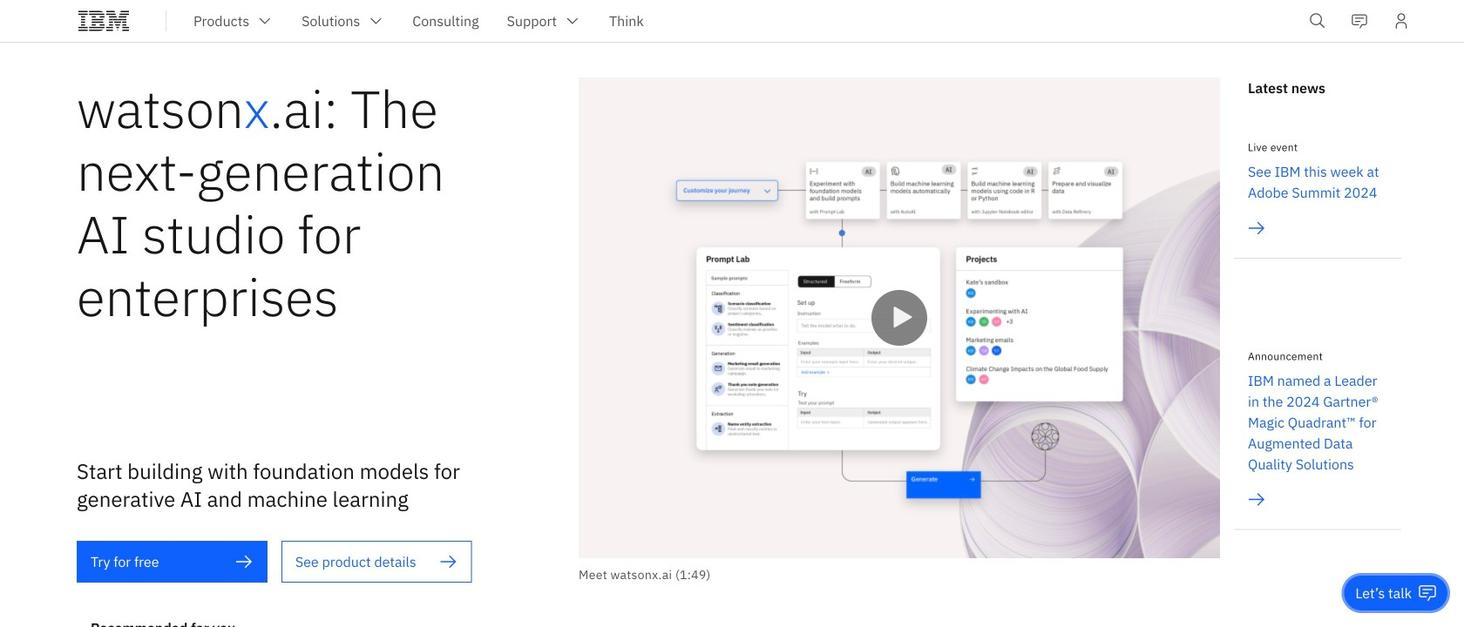 Task type: vqa. For each thing, say whether or not it's contained in the screenshot.
Let's talk element
yes



Task type: locate. For each thing, give the bounding box(es) containing it.
let's talk element
[[1356, 584, 1412, 603]]



